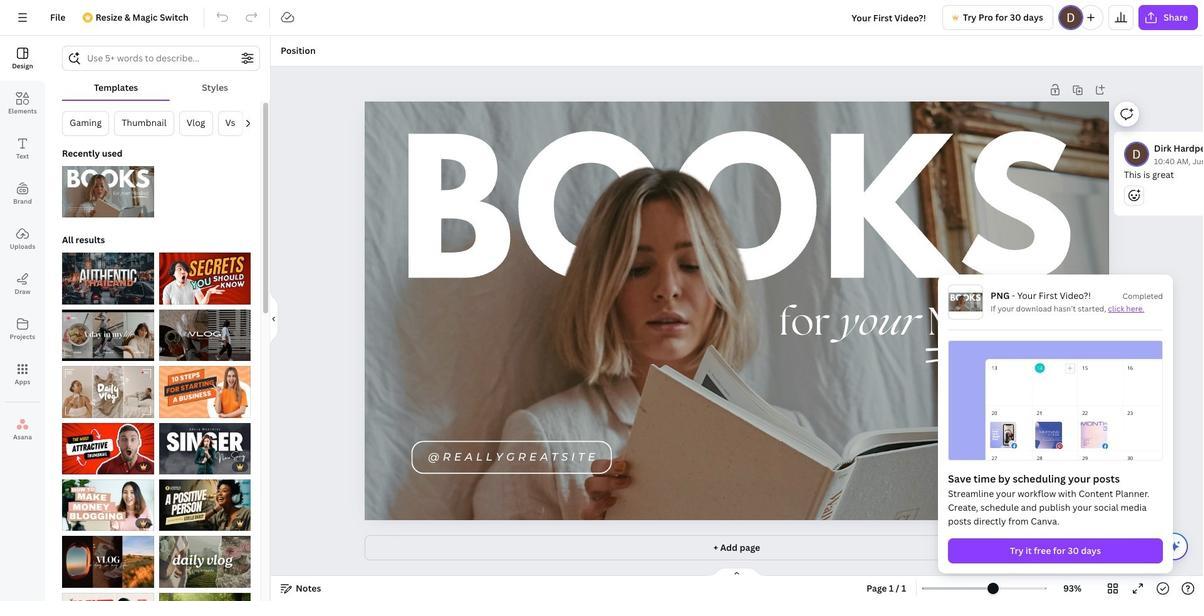 Task type: vqa. For each thing, say whether or not it's contained in the screenshot.
search field
no



Task type: describe. For each thing, give the bounding box(es) containing it.
Design title text field
[[842, 5, 938, 30]]

green and white minimalist nature travel vlog youtube thumbnail image
[[159, 593, 251, 601]]

beige aesthetic photo collage daily vlog youtube thumbnail group
[[62, 359, 154, 418]]

orange bold business steps youtube thumbnail image
[[159, 366, 251, 418]]

show pages image
[[707, 567, 767, 577]]

quick actions image
[[1167, 539, 1182, 554]]

green and white minimalist nature travel vlog youtube thumbnail group
[[159, 585, 251, 601]]

green white minimalistic simple collage  daily vlog youtube thumbnail image
[[159, 536, 251, 588]]

dark modern elegant singer new song youtube thumbnail group
[[159, 415, 251, 475]]

dark modern elegant singer new song youtube thumbnail image
[[159, 423, 251, 475]]

brown minimalist lifestyle daily vlog youtube thumbnail group
[[62, 302, 154, 361]]

red and black sportiveplayer of the week youtube thumbnail group
[[62, 585, 154, 601]]

red colorful tips youtube thumbnail group
[[159, 245, 251, 305]]

dark grey minimalist photo travel youtube thumbnail image
[[62, 253, 154, 305]]

content planner calendar image
[[948, 340, 1163, 461]]

main menu bar
[[0, 0, 1204, 36]]

orange bold business steps youtube thumbnail group
[[159, 359, 251, 418]]

most attractive youtube thumbnail group
[[62, 415, 154, 475]]

green white minimalistic simple collage  daily vlog youtube thumbnail group
[[159, 529, 251, 588]]

yellow modern motivational podcast promotion youtube thumbnail group
[[159, 472, 251, 531]]

brown and white simple vlog youtube thumbnail group
[[159, 302, 251, 361]]

brown minimalist lifestyle daily vlog youtube thumbnail image
[[62, 310, 154, 361]]

dark grey minimalist photo travel youtube thumbnail group
[[62, 245, 154, 305]]



Task type: locate. For each thing, give the bounding box(es) containing it.
grey white modern book typography mindset youtube thumbnail group
[[62, 159, 154, 218]]

orange yellow minimalist aesthetic a day in my life travel vlog youtube thumbnail image
[[62, 536, 154, 588]]

big text how to youtube thumbnail group
[[62, 472, 154, 531]]

hide image
[[270, 288, 278, 349]]

grey white modern book typography mindset youtube thumbnail image
[[62, 166, 154, 218]]

side panel tab list
[[0, 36, 45, 452]]

big text how to youtube thumbnail image
[[62, 480, 154, 531]]

list
[[1114, 132, 1204, 256]]

red and black sportiveplayer of the week youtube thumbnail image
[[62, 593, 154, 601]]

beige aesthetic photo collage daily vlog youtube thumbnail image
[[62, 366, 154, 418]]

Zoom button
[[1053, 579, 1093, 599]]

Use 5+ words to describe... search field
[[87, 46, 235, 70]]

orange yellow minimalist aesthetic a day in my life travel vlog youtube thumbnail group
[[62, 529, 154, 588]]

brown and white simple vlog youtube thumbnail image
[[159, 310, 251, 361]]

yellow modern motivational podcast promotion youtube thumbnail image
[[159, 480, 251, 531]]

most attractive youtube thumbnail image
[[62, 423, 154, 475]]

red colorful tips youtube thumbnail image
[[159, 253, 251, 305]]



